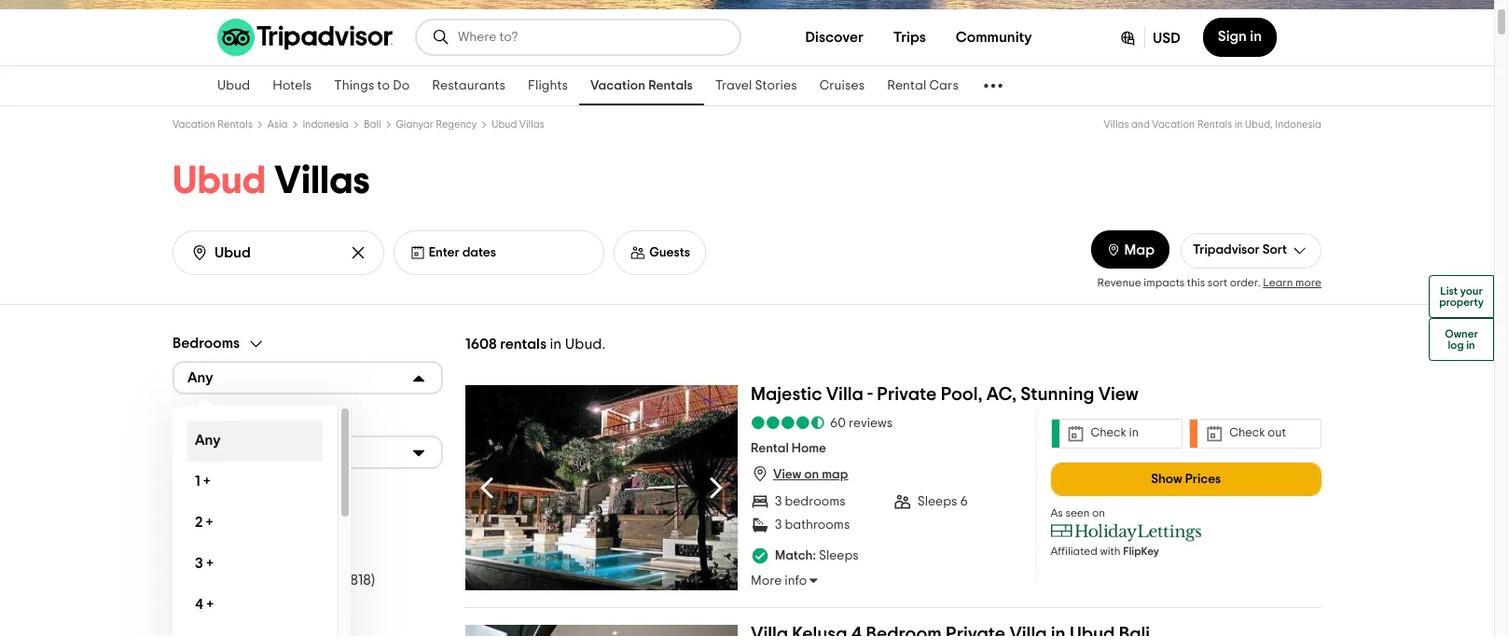 Task type: locate. For each thing, give the bounding box(es) containing it.
+ for 1 +
[[203, 474, 210, 489]]

list box containing any
[[173, 405, 352, 636]]

cruises
[[819, 79, 865, 92]]

list box
[[173, 405, 352, 636]]

asia
[[267, 119, 288, 130]]

2 vertical spatial 3
[[195, 556, 203, 571]]

0 horizontal spatial on
[[804, 468, 819, 481]]

2 check from the left
[[1229, 427, 1265, 439]]

map
[[822, 468, 848, 481]]

search image left search search box
[[190, 243, 209, 262]]

search image for search search field
[[432, 28, 450, 47]]

view down rental home
[[773, 468, 801, 481]]

0 horizontal spatial vacation rentals link
[[173, 119, 253, 130]]

indonesia left bali
[[303, 119, 349, 130]]

bali link
[[364, 119, 381, 130]]

villas left and
[[1104, 119, 1129, 130]]

check left out
[[1229, 427, 1265, 439]]

ubud villas down asia link
[[173, 161, 370, 201]]

+ for 2 +
[[206, 515, 213, 530]]

vacation rentals link down search search field
[[579, 66, 704, 105]]

1 horizontal spatial indonesia
[[1275, 119, 1321, 130]]

0 horizontal spatial ubud villas
[[173, 161, 370, 201]]

majestic
[[751, 385, 822, 403]]

1608 rentals in ubud.
[[465, 336, 606, 351]]

discover
[[805, 30, 863, 45]]

clear image
[[348, 243, 367, 262]]

ubud
[[217, 79, 250, 92], [492, 119, 517, 130], [173, 161, 266, 201]]

vacation rentals down search search field
[[590, 79, 693, 92]]

0 horizontal spatial indonesia
[[303, 119, 349, 130]]

3 for 3 bedrooms
[[775, 495, 782, 508]]

other
[[199, 572, 238, 587]]

vacation rentals link down ubud link
[[173, 119, 253, 130]]

1 group from the top
[[173, 334, 443, 636]]

menu containing internet or wifi (1390)
[[173, 510, 443, 622]]

list your property button
[[1429, 275, 1494, 318]]

+
[[203, 474, 210, 489], [206, 515, 213, 530], [206, 556, 213, 571], [207, 597, 214, 612]]

check down stunning
[[1091, 427, 1126, 439]]

+ right 4
[[207, 597, 214, 612]]

1 indonesia from the left
[[303, 119, 349, 130]]

space
[[300, 572, 343, 587]]

owner log in button
[[1429, 318, 1494, 361]]

amenities
[[173, 485, 238, 500]]

3 +
[[195, 556, 213, 571]]

0 vertical spatial view
[[1098, 385, 1139, 403]]

1 vertical spatial 3
[[775, 518, 782, 531]]

0 vertical spatial ubud villas
[[492, 119, 544, 130]]

0 vertical spatial rental
[[887, 79, 926, 92]]

rental up the view on map button
[[751, 442, 789, 455]]

stories
[[755, 79, 797, 92]]

2 vertical spatial ubud
[[173, 161, 266, 201]]

on right 'seen'
[[1092, 507, 1105, 518]]

check for check out
[[1229, 427, 1265, 439]]

+ right 1
[[203, 474, 210, 489]]

0 vertical spatial search image
[[432, 28, 450, 47]]

0 horizontal spatial sleeps
[[819, 549, 859, 562]]

0 vertical spatial vacation rentals link
[[579, 66, 704, 105]]

revenue impacts this sort order. learn more
[[1097, 277, 1321, 288]]

group containing bedrooms
[[173, 334, 443, 636]]

match: sleeps
[[775, 549, 859, 562]]

asia link
[[267, 119, 288, 130]]

any up 1 +
[[187, 445, 213, 460]]

rentals
[[648, 79, 693, 92], [218, 119, 253, 130], [1197, 119, 1232, 130]]

any inside popup button
[[187, 445, 213, 460]]

0 horizontal spatial search image
[[190, 243, 209, 262]]

sleeps down "bathrooms"
[[819, 549, 859, 562]]

0 vertical spatial on
[[804, 468, 819, 481]]

rentals down ubud link
[[218, 119, 253, 130]]

property
[[1439, 297, 1484, 308]]

sign in link
[[1203, 18, 1277, 57]]

discover button
[[790, 19, 878, 56]]

1 vertical spatial sleeps
[[819, 549, 859, 562]]

1 vertical spatial rental
[[751, 442, 789, 455]]

flights link
[[517, 66, 579, 105]]

sign in
[[1218, 29, 1262, 44]]

rentals left ubud,
[[1197, 119, 1232, 130]]

in inside owner log in
[[1466, 339, 1475, 351]]

menu
[[173, 510, 443, 622]]

vacation rentals link
[[579, 66, 704, 105], [173, 119, 253, 130]]

+ for 3 +
[[206, 556, 213, 571]]

rental home
[[751, 442, 826, 455]]

list box inside group
[[173, 405, 352, 636]]

rental inside rental cars link
[[887, 79, 926, 92]]

+ right 2 in the bottom of the page
[[206, 515, 213, 530]]

ubud right regency in the top of the page
[[492, 119, 517, 130]]

rental left cars
[[887, 79, 926, 92]]

1 vertical spatial search image
[[190, 243, 209, 262]]

0 horizontal spatial rental
[[751, 442, 789, 455]]

any down the bedrooms
[[187, 370, 213, 385]]

more info
[[751, 575, 807, 588]]

1 horizontal spatial check
[[1229, 427, 1265, 439]]

holidaylettings.com logo image
[[1051, 523, 1202, 541]]

3 for 3 bathrooms
[[775, 518, 782, 531]]

60 reviews
[[830, 416, 893, 430]]

3 down the view on map button
[[775, 495, 782, 508]]

ubud up search search box
[[173, 161, 266, 201]]

1 horizontal spatial search image
[[432, 28, 450, 47]]

air conditioning (1271)
[[199, 544, 346, 559]]

ubud villas
[[492, 119, 544, 130], [173, 161, 370, 201]]

hotels link
[[261, 66, 323, 105]]

0 horizontal spatial vacation rentals
[[173, 119, 253, 130]]

0 vertical spatial 3
[[775, 495, 782, 508]]

0 horizontal spatial check
[[1091, 427, 1126, 439]]

stunning
[[1021, 385, 1094, 403]]

home
[[792, 442, 826, 455]]

group
[[173, 334, 443, 636], [173, 409, 443, 469], [173, 484, 443, 636]]

other outdoor space (818)
[[199, 572, 375, 587]]

affiliated
[[1051, 545, 1097, 556]]

0 horizontal spatial view
[[773, 468, 801, 481]]

1 check from the left
[[1091, 427, 1126, 439]]

show prices
[[1151, 472, 1221, 485]]

cars
[[929, 79, 959, 92]]

villas down flights
[[519, 119, 544, 130]]

ubud villas down flights
[[492, 119, 544, 130]]

in right sign
[[1250, 29, 1262, 44]]

usd
[[1153, 31, 1180, 46]]

map button
[[1091, 230, 1170, 268]]

search image up restaurants "link"
[[432, 28, 450, 47]]

3 up match:
[[775, 518, 782, 531]]

more
[[751, 575, 782, 588]]

group containing amenities
[[173, 484, 443, 636]]

2 +
[[195, 515, 213, 530]]

log
[[1448, 339, 1464, 351]]

in right "log"
[[1466, 339, 1475, 351]]

things to do link
[[323, 66, 421, 105]]

indonesia right ubud,
[[1275, 119, 1321, 130]]

(818)
[[346, 572, 375, 587]]

ac,
[[986, 385, 1017, 403]]

rentals left travel
[[648, 79, 693, 92]]

search image
[[432, 28, 450, 47], [190, 243, 209, 262]]

on inside button
[[804, 468, 819, 481]]

sleeps left 6
[[917, 495, 957, 508]]

tripadvisor sort
[[1193, 243, 1287, 256]]

0 vertical spatial sleeps
[[917, 495, 957, 508]]

3 bathrooms
[[775, 518, 850, 531]]

3 bedrooms
[[775, 495, 845, 508]]

pool,
[[941, 385, 982, 403]]

in inside sign in link
[[1250, 29, 1262, 44]]

more
[[1295, 277, 1321, 288]]

1 horizontal spatial ubud villas
[[492, 119, 544, 130]]

as seen on
[[1051, 507, 1105, 518]]

guests
[[649, 246, 690, 259]]

0 vertical spatial vacation rentals
[[590, 79, 693, 92]]

vacation down search search field
[[590, 79, 645, 92]]

vacation right and
[[1152, 119, 1195, 130]]

trips button
[[878, 19, 941, 56]]

2
[[195, 515, 203, 530]]

None search field
[[417, 21, 740, 54]]

rental for rental cars
[[887, 79, 926, 92]]

1 horizontal spatial on
[[1092, 507, 1105, 518]]

1 vertical spatial on
[[1092, 507, 1105, 518]]

vacation rentals down ubud link
[[173, 119, 253, 130]]

cruises link
[[808, 66, 876, 105]]

owner
[[1445, 328, 1478, 339]]

3 up other
[[195, 556, 203, 571]]

show prices button
[[1051, 462, 1321, 496]]

on
[[804, 468, 819, 481], [1092, 507, 1105, 518]]

impacts
[[1144, 277, 1185, 288]]

on left "map" on the bottom
[[804, 468, 819, 481]]

3 group from the top
[[173, 484, 443, 636]]

community button
[[941, 19, 1047, 56]]

bedrooms
[[173, 336, 240, 351]]

2 indonesia from the left
[[1275, 119, 1321, 130]]

ubud left hotels
[[217, 79, 250, 92]]

any inside dropdown button
[[187, 370, 213, 385]]

1 horizontal spatial rental
[[887, 79, 926, 92]]

-
[[867, 385, 873, 403]]

order.
[[1230, 277, 1261, 288]]

1 horizontal spatial villas
[[519, 119, 544, 130]]

bathrooms
[[785, 518, 850, 531]]

1 vertical spatial ubud villas
[[173, 161, 370, 201]]

villas and vacation rentals in ubud, indonesia
[[1104, 119, 1321, 130]]

1 horizontal spatial vacation rentals
[[590, 79, 693, 92]]

internet or wifi (1390)
[[199, 516, 340, 531]]

reviews
[[849, 416, 893, 430]]

check
[[1091, 427, 1126, 439], [1229, 427, 1265, 439]]

any for any dropdown button
[[187, 370, 213, 385]]

+ for 4 +
[[207, 597, 214, 612]]

any for any popup button
[[187, 445, 213, 460]]

villas down indonesia link
[[274, 161, 370, 201]]

1 vertical spatial view
[[773, 468, 801, 481]]

any down bathrooms
[[195, 433, 221, 448]]

Search search field
[[458, 29, 725, 46]]

1 horizontal spatial view
[[1098, 385, 1139, 403]]

2 group from the top
[[173, 409, 443, 469]]

tripadvisor image
[[217, 19, 393, 56]]

vacation down ubud link
[[173, 119, 215, 130]]

+ up other
[[206, 556, 213, 571]]

view up check in
[[1098, 385, 1139, 403]]



Task type: describe. For each thing, give the bounding box(es) containing it.
group containing bathrooms
[[173, 409, 443, 469]]

3 for 3 +
[[195, 556, 203, 571]]

majestic villa - private pool, ac, stunning view
[[751, 385, 1139, 403]]

air
[[199, 544, 218, 559]]

out
[[1268, 427, 1286, 439]]

bali
[[364, 119, 381, 130]]

travel
[[715, 79, 752, 92]]

60
[[830, 416, 846, 430]]

travel stories
[[715, 79, 797, 92]]

seen
[[1065, 507, 1090, 518]]

ubud villas link
[[492, 119, 544, 130]]

enter dates button
[[393, 230, 605, 275]]

sleeps 6
[[917, 495, 968, 508]]

all
[[199, 600, 216, 615]]

check in
[[1091, 427, 1139, 439]]

do
[[393, 79, 410, 92]]

Search search field
[[214, 244, 334, 262]]

map
[[1124, 242, 1155, 257]]

view inside button
[[773, 468, 801, 481]]

rental for rental home
[[751, 442, 789, 455]]

internet
[[199, 516, 252, 531]]

0 horizontal spatial rentals
[[218, 119, 253, 130]]

enter dates
[[429, 246, 496, 259]]

usd button
[[1103, 18, 1195, 57]]

bedrooms
[[785, 495, 845, 508]]

pools
[[219, 600, 257, 615]]

to
[[377, 79, 390, 92]]

in left ubud.
[[550, 336, 562, 351]]

advertisement region
[[0, 0, 1494, 9]]

in up the show prices button
[[1129, 427, 1139, 439]]

in left ubud,
[[1234, 119, 1243, 130]]

ubud.
[[565, 336, 606, 351]]

restaurants
[[432, 79, 505, 92]]

majestic villa - private pool, ac, stunning view link
[[751, 385, 1139, 411]]

flights
[[528, 79, 568, 92]]

1 vertical spatial vacation rentals
[[173, 119, 253, 130]]

search image for search search box
[[190, 243, 209, 262]]

1 +
[[195, 474, 210, 489]]

restaurants link
[[421, 66, 517, 105]]

gianyar
[[396, 119, 433, 130]]

2 horizontal spatial villas
[[1104, 119, 1129, 130]]

any button
[[173, 435, 443, 469]]

as
[[1051, 507, 1063, 518]]

0 horizontal spatial villas
[[274, 161, 370, 201]]

view on map button
[[751, 465, 848, 483]]

this
[[1187, 277, 1205, 288]]

show
[[1151, 472, 1182, 485]]

sort
[[1262, 243, 1287, 256]]

villa kelusa 4 bedroom private villa in ubud bali , vacation rental in ubud image
[[465, 624, 738, 636]]

0 vertical spatial ubud
[[217, 79, 250, 92]]

outdoor
[[241, 572, 297, 587]]

things to do
[[334, 79, 410, 92]]

or
[[255, 516, 270, 531]]

check for check in
[[1091, 427, 1126, 439]]

6
[[960, 495, 968, 508]]

learn more link
[[1263, 277, 1321, 288]]

1 vertical spatial ubud
[[492, 119, 517, 130]]

villa
[[826, 385, 863, 403]]

4
[[195, 597, 203, 612]]

(708)
[[260, 600, 292, 615]]

view on map
[[773, 468, 848, 481]]

your
[[1460, 285, 1483, 297]]

tripadvisor
[[1193, 243, 1260, 256]]

info
[[785, 575, 807, 588]]

trips
[[893, 30, 926, 45]]

match:
[[775, 549, 816, 562]]

2 horizontal spatial vacation
[[1152, 119, 1195, 130]]

1 horizontal spatial rentals
[[648, 79, 693, 92]]

check out
[[1229, 427, 1286, 439]]

and
[[1131, 119, 1150, 130]]

1 horizontal spatial sleeps
[[917, 495, 957, 508]]

private
[[877, 385, 937, 403]]

1608
[[465, 336, 497, 351]]

indonesia link
[[303, 119, 349, 130]]

ubud link
[[206, 66, 261, 105]]

list your property
[[1439, 285, 1484, 308]]

all pools (708)
[[199, 600, 292, 615]]

flipkey
[[1123, 545, 1159, 556]]

1 horizontal spatial vacation
[[590, 79, 645, 92]]

0 horizontal spatial vacation
[[173, 119, 215, 130]]

affiliated with flipkey
[[1051, 545, 1159, 556]]

regency
[[436, 119, 477, 130]]

bathrooms
[[173, 410, 245, 425]]

2 horizontal spatial rentals
[[1197, 119, 1232, 130]]

1 horizontal spatial vacation rentals link
[[579, 66, 704, 105]]

hotels
[[272, 79, 312, 92]]

tripadvisor sort button
[[1181, 233, 1321, 268]]

rental cars link
[[876, 66, 970, 105]]

travel stories link
[[704, 66, 808, 105]]

ubud,
[[1245, 119, 1273, 130]]

1 vertical spatial vacation rentals link
[[173, 119, 253, 130]]

majestic villa - private pool, ac, stunning view, vacation rental in ubud image
[[465, 385, 738, 590]]

conditioning
[[221, 544, 309, 559]]

wifi
[[273, 516, 298, 531]]

rentals
[[500, 336, 547, 351]]

sign
[[1218, 29, 1247, 44]]

any button
[[173, 360, 443, 394]]



Task type: vqa. For each thing, say whether or not it's contained in the screenshot.
The All Things To Do
no



